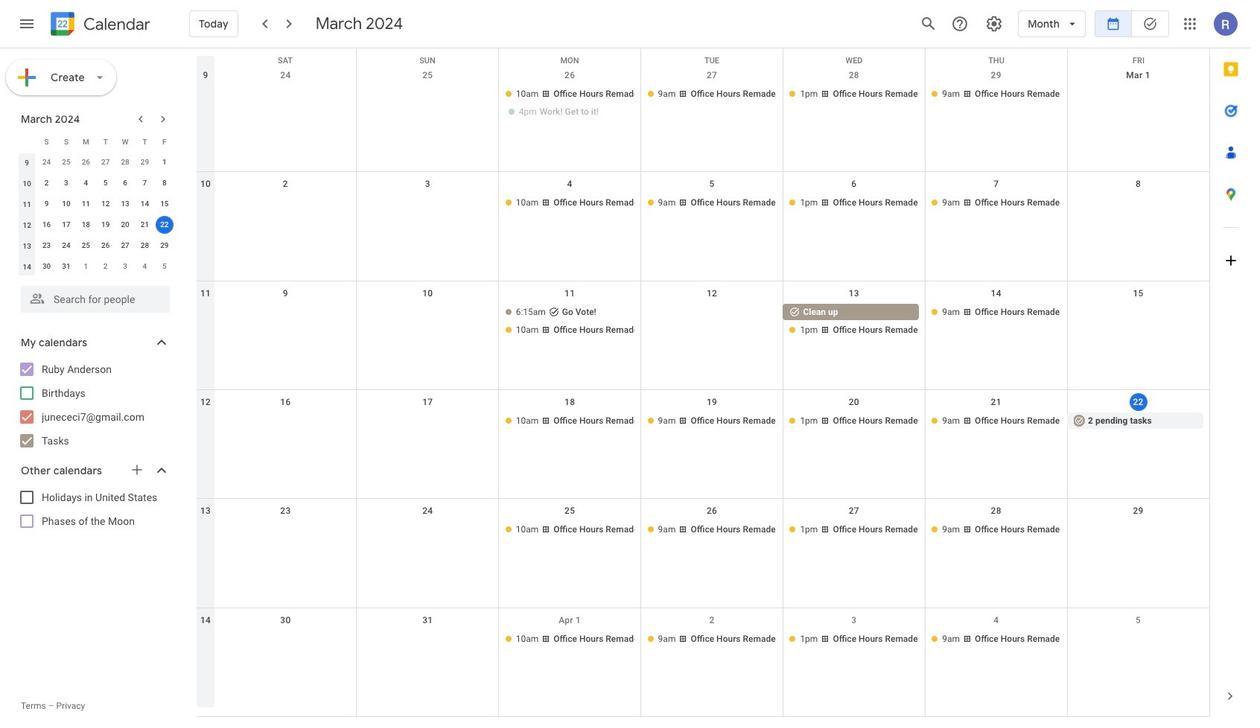 Task type: vqa. For each thing, say whether or not it's contained in the screenshot.
11 AM
no



Task type: describe. For each thing, give the bounding box(es) containing it.
my calendars list
[[3, 358, 185, 453]]

april 3 element
[[116, 258, 134, 276]]

7 element
[[136, 174, 154, 192]]

row group inside march 2024 grid
[[17, 152, 174, 277]]

20 element
[[116, 216, 134, 234]]

february 28 element
[[116, 153, 134, 171]]

column header inside march 2024 grid
[[17, 131, 37, 152]]

11 element
[[77, 195, 95, 213]]

heading inside calendar element
[[80, 15, 150, 33]]

february 25 element
[[57, 153, 75, 171]]

april 1 element
[[77, 258, 95, 276]]

8 element
[[156, 174, 173, 192]]

april 2 element
[[97, 258, 114, 276]]

24 element
[[57, 237, 75, 255]]

settings menu image
[[986, 15, 1004, 33]]

other calendars list
[[3, 486, 185, 533]]

21 element
[[136, 216, 154, 234]]

10 element
[[57, 195, 75, 213]]

4 element
[[77, 174, 95, 192]]

february 26 element
[[77, 153, 95, 171]]

1 element
[[156, 153, 173, 171]]

17 element
[[57, 216, 75, 234]]

19 element
[[97, 216, 114, 234]]

30 element
[[38, 258, 56, 276]]

22, today element
[[156, 216, 173, 234]]

16 element
[[38, 216, 56, 234]]

15 element
[[156, 195, 173, 213]]

april 4 element
[[136, 258, 154, 276]]

february 24 element
[[38, 153, 56, 171]]

25 element
[[77, 237, 95, 255]]



Task type: locate. For each thing, give the bounding box(es) containing it.
february 29 element
[[136, 153, 154, 171]]

main drawer image
[[18, 15, 36, 33]]

14 element
[[136, 195, 154, 213]]

5 element
[[97, 174, 114, 192]]

tab list
[[1210, 48, 1251, 676]]

23 element
[[38, 237, 56, 255]]

12 element
[[97, 195, 114, 213]]

18 element
[[77, 216, 95, 234]]

march 2024 grid
[[14, 131, 174, 277]]

27 element
[[116, 237, 134, 255]]

column header
[[17, 131, 37, 152]]

row
[[197, 48, 1210, 71], [197, 63, 1210, 172], [17, 131, 174, 152], [17, 152, 174, 173], [197, 172, 1210, 281], [17, 173, 174, 194], [17, 194, 174, 215], [17, 215, 174, 235], [17, 235, 174, 256], [17, 256, 174, 277], [197, 281, 1210, 390], [197, 390, 1210, 499], [197, 499, 1210, 608], [197, 608, 1210, 717]]

add other calendars image
[[130, 463, 145, 477]]

6 element
[[116, 174, 134, 192]]

26 element
[[97, 237, 114, 255]]

None search field
[[0, 280, 185, 313]]

2 element
[[38, 174, 56, 192]]

heading
[[80, 15, 150, 33]]

grid
[[197, 48, 1210, 717]]

3 element
[[57, 174, 75, 192]]

9 element
[[38, 195, 56, 213]]

april 5 element
[[156, 258, 173, 276]]

29 element
[[156, 237, 173, 255]]

cell inside march 2024 grid
[[155, 215, 174, 235]]

calendar element
[[48, 9, 150, 42]]

13 element
[[116, 195, 134, 213]]

row group
[[17, 152, 174, 277]]

cell
[[215, 86, 357, 121], [357, 86, 499, 121], [499, 86, 641, 121], [1068, 86, 1210, 121], [215, 195, 357, 213], [357, 195, 499, 213], [1068, 195, 1210, 213], [155, 215, 174, 235], [215, 304, 357, 339], [357, 304, 499, 339], [499, 304, 641, 339], [641, 304, 783, 339], [783, 304, 925, 339], [1068, 304, 1210, 339], [215, 413, 357, 431], [357, 413, 499, 431], [215, 522, 357, 540], [357, 522, 499, 540], [1068, 522, 1210, 540], [215, 631, 357, 649], [357, 631, 499, 649], [1068, 631, 1210, 649]]

Search for people text field
[[30, 286, 161, 313]]

31 element
[[57, 258, 75, 276]]

28 element
[[136, 237, 154, 255]]

february 27 element
[[97, 153, 114, 171]]



